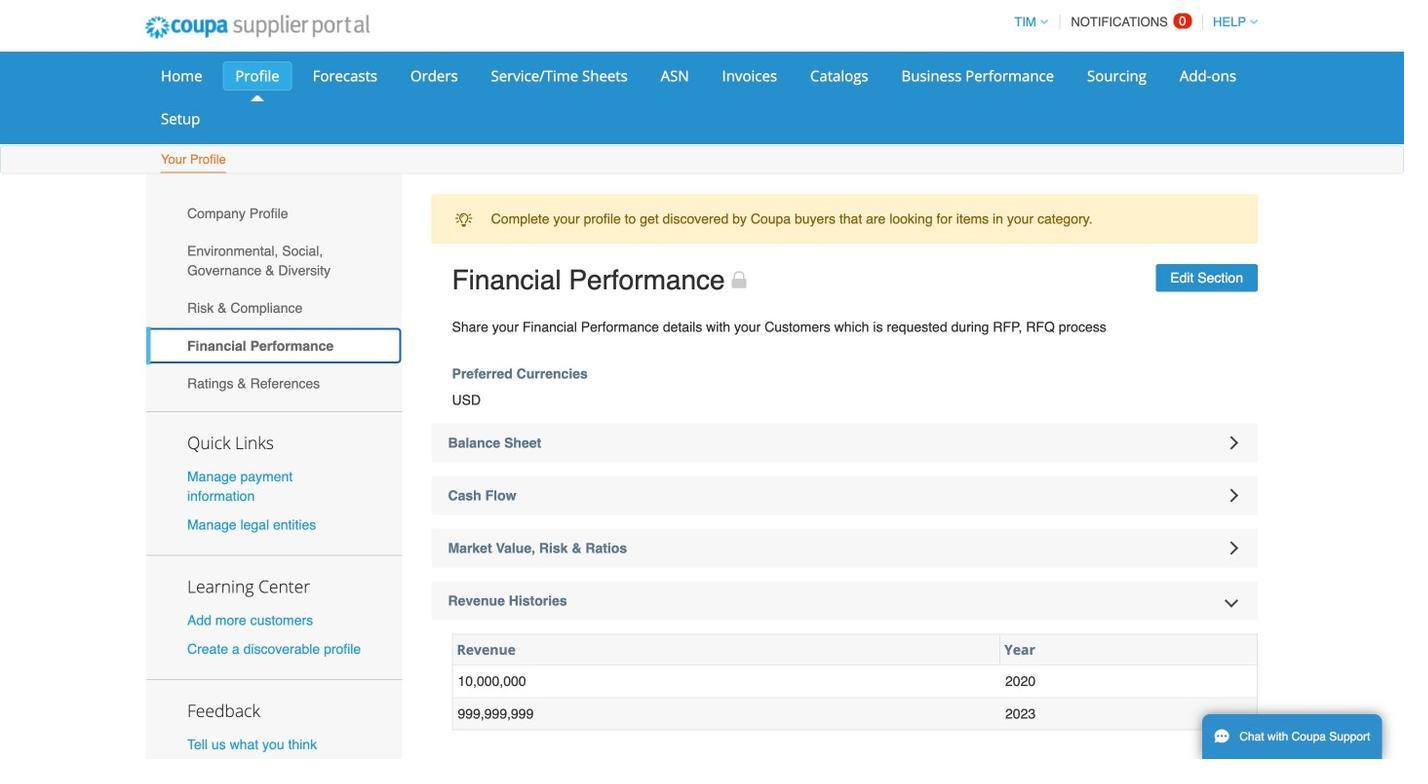 Task type: vqa. For each thing, say whether or not it's contained in the screenshot.
customers
no



Task type: describe. For each thing, give the bounding box(es) containing it.
coupa supplier portal image
[[132, 3, 383, 52]]

3 heading from the top
[[431, 529, 1258, 568]]

4 heading from the top
[[431, 582, 1258, 621]]



Task type: locate. For each thing, give the bounding box(es) containing it.
navigation
[[1006, 3, 1258, 41]]

heading
[[431, 424, 1258, 463], [431, 476, 1258, 515], [431, 529, 1258, 568], [431, 582, 1258, 621]]

2 heading from the top
[[431, 476, 1258, 515]]

alert
[[431, 195, 1258, 244]]

1 heading from the top
[[431, 424, 1258, 463]]



